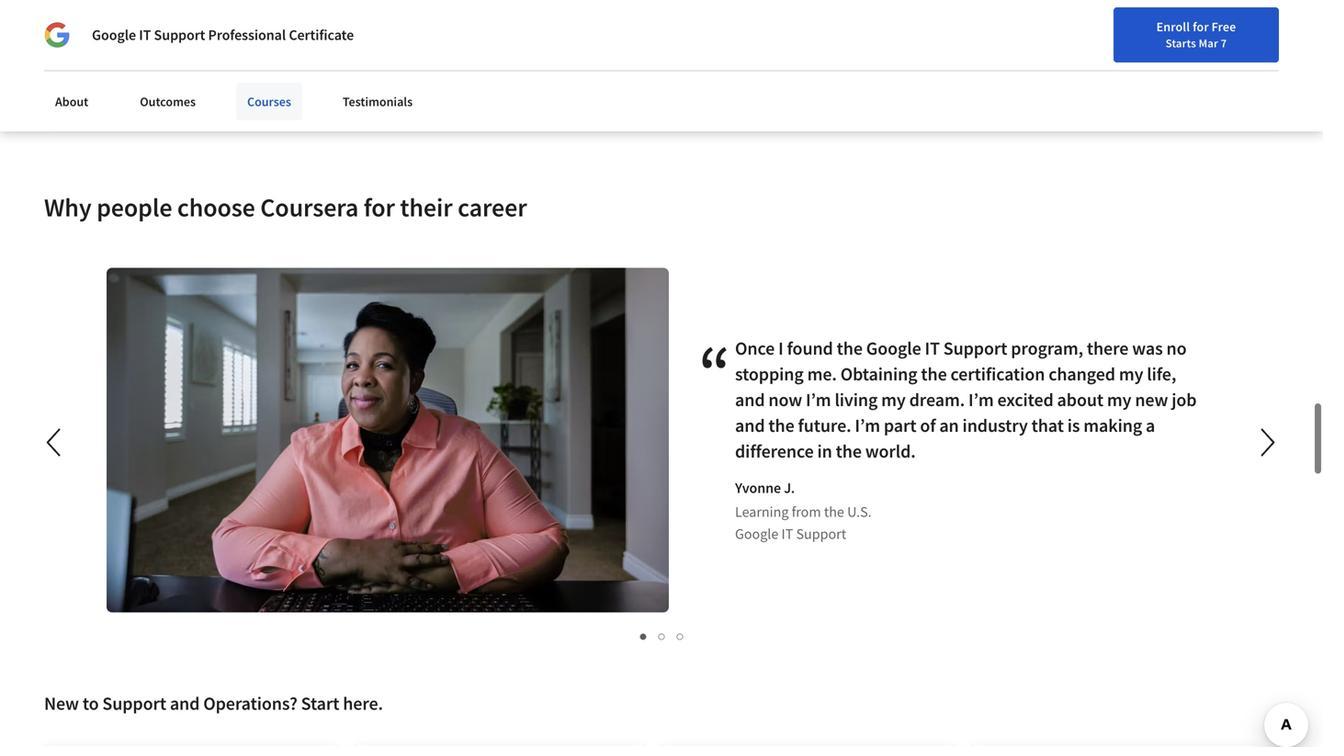 Task type: describe. For each thing, give the bounding box(es) containing it.
0 vertical spatial to
[[1062, 60, 1075, 79]]

7
[[1221, 36, 1228, 51]]

from
[[792, 503, 822, 521]]

me.
[[808, 363, 837, 386]]

certification
[[951, 363, 1046, 386]]

college
[[580, 60, 624, 79]]

join
[[1242, 23, 1267, 40]]

yvonne j. learning from the u.s. google it support
[[735, 479, 872, 544]]

institution.
[[339, 82, 406, 101]]

future.
[[798, 414, 852, 437]]

degree credit eligible
[[143, 27, 309, 50]]

0 horizontal spatial to
[[83, 692, 99, 715]]

part
[[884, 414, 917, 437]]

found
[[787, 337, 834, 360]]

there
[[1087, 337, 1129, 360]]

career
[[458, 191, 527, 224]]

log in
[[1194, 21, 1226, 38]]

recommendations
[[143, 82, 256, 101]]

new
[[1136, 389, 1169, 412]]

find your new career
[[1060, 21, 1175, 38]]

find
[[1060, 21, 1084, 38]]

making
[[1084, 414, 1143, 437]]

1 vertical spatial is
[[259, 82, 269, 101]]

dream.
[[910, 389, 965, 412]]

excited
[[998, 389, 1054, 412]]

the up 'dream.'
[[922, 363, 947, 386]]

starts
[[1166, 36, 1197, 51]]

once
[[735, 337, 775, 360]]

career
[[1140, 21, 1175, 38]]

the inside yvonne j. learning from the u.s. google it support
[[824, 503, 845, 521]]

is inside " once i found the google it support program, there was no stopping me. obtaining the certification changed my life, and now i'm living my dream. i'm excited about my new job and the future. i'm part of an industry that is making a difference in the world.
[[1068, 414, 1081, 437]]

courses
[[247, 93, 291, 110]]

yvonne
[[735, 479, 782, 498]]

here.
[[343, 692, 383, 715]]

professional inside the this professional certificate has ace® recommendation. it is eligible for college credit at participating u.s. colleges and universities. note: the decision to accept specific credit recommendations is up to each institution.
[[172, 60, 248, 79]]

a
[[1146, 414, 1156, 437]]

the down now
[[769, 414, 795, 437]]

slides element
[[77, 627, 1247, 645]]

colleges
[[789, 60, 839, 79]]

outcomes link
[[129, 83, 207, 120]]

stopping
[[735, 363, 804, 386]]

join for free link
[[1237, 14, 1318, 49]]

join for free
[[1242, 23, 1313, 40]]

0 vertical spatial google
[[92, 26, 136, 44]]

difference
[[735, 440, 814, 463]]

about link
[[44, 83, 99, 120]]

no
[[1167, 337, 1187, 360]]

0 horizontal spatial i'm
[[806, 389, 832, 412]]

recommendation.
[[375, 60, 485, 79]]

why people choose coursera for their career
[[44, 191, 527, 224]]

degree
[[143, 27, 198, 50]]

world.
[[866, 440, 916, 463]]

1 horizontal spatial i'm
[[855, 414, 881, 437]]

job
[[1172, 389, 1197, 412]]

for left their
[[364, 191, 395, 224]]

1 vertical spatial new
[[44, 692, 79, 715]]

coursera
[[260, 191, 359, 224]]

ace logo image
[[74, 25, 129, 81]]

google inside yvonne j. learning from the u.s. google it support
[[735, 525, 779, 544]]

of
[[921, 414, 936, 437]]

that
[[1032, 414, 1064, 437]]

life,
[[1148, 363, 1177, 386]]

"
[[699, 326, 731, 423]]

specific
[[1121, 60, 1168, 79]]

my up part on the bottom
[[882, 389, 906, 412]]

accept
[[1078, 60, 1118, 79]]

0 vertical spatial certificate
[[289, 26, 354, 44]]

it
[[487, 60, 496, 79]]

for inside enroll for free starts mar 7
[[1193, 18, 1210, 35]]

u.s. inside yvonne j. learning from the u.s. google it support
[[848, 503, 872, 521]]

participating
[[680, 60, 759, 79]]

at
[[665, 60, 677, 79]]

why
[[44, 191, 92, 224]]

obtaining
[[841, 363, 918, 386]]

learning
[[735, 503, 789, 521]]

log
[[1194, 21, 1213, 38]]

start
[[301, 692, 340, 715]]

enroll for free starts mar 7
[[1157, 18, 1237, 51]]

and down stopping
[[735, 389, 765, 412]]

universities.
[[868, 60, 943, 79]]

0 vertical spatial it
[[139, 26, 151, 44]]

1 horizontal spatial is
[[499, 60, 509, 79]]

find your new career link
[[1051, 18, 1185, 41]]

your
[[1086, 21, 1111, 38]]

free for enroll for free starts mar 7
[[1212, 18, 1237, 35]]

1 horizontal spatial credit
[[626, 60, 662, 79]]



Task type: locate. For each thing, give the bounding box(es) containing it.
testimonials
[[343, 93, 413, 110]]

1 horizontal spatial new
[[1113, 21, 1137, 38]]

is right that
[[1068, 414, 1081, 437]]

1 vertical spatial google
[[867, 337, 922, 360]]

1 horizontal spatial free
[[1289, 23, 1313, 40]]

1 horizontal spatial u.s.
[[848, 503, 872, 521]]

support inside " once i found the google it support program, there was no stopping me. obtaining the certification changed my life, and now i'm living my dream. i'm excited about my new job and the future. i'm part of an industry that is making a difference in the world.
[[944, 337, 1008, 360]]

2 horizontal spatial to
[[1062, 60, 1075, 79]]

courses link
[[236, 83, 302, 120]]

living
[[835, 389, 878, 412]]

credit right degree
[[202, 27, 248, 50]]

1 horizontal spatial google
[[735, 525, 779, 544]]

google down learning
[[735, 525, 779, 544]]

u.s. right the from
[[848, 503, 872, 521]]

it up 'dream.'
[[925, 337, 940, 360]]

credit
[[202, 27, 248, 50], [626, 60, 662, 79], [1171, 60, 1206, 79]]

and
[[842, 60, 865, 79], [735, 389, 765, 412], [735, 414, 765, 437], [170, 692, 200, 715]]

free right join
[[1289, 23, 1313, 40]]

2 horizontal spatial is
[[1068, 414, 1081, 437]]

i'm up industry
[[969, 389, 994, 412]]

about
[[55, 93, 88, 110]]

0 horizontal spatial credit
[[202, 27, 248, 50]]

each
[[306, 82, 336, 101]]

and inside the this professional certificate has ace® recommendation. it is eligible for college credit at participating u.s. colleges and universities. note: the decision to accept specific credit recommendations is up to each institution.
[[842, 60, 865, 79]]

i'm down me.
[[806, 389, 832, 412]]

to
[[1062, 60, 1075, 79], [291, 82, 303, 101], [83, 692, 99, 715]]

credit down starts
[[1171, 60, 1206, 79]]

1 vertical spatial it
[[925, 337, 940, 360]]

certificate inside the this professional certificate has ace® recommendation. it is eligible for college credit at participating u.s. colleges and universities. note: the decision to accept specific credit recommendations is up to each institution.
[[251, 60, 314, 79]]

0 vertical spatial professional
[[208, 26, 286, 44]]

eligible up up
[[251, 27, 309, 50]]

their
[[400, 191, 453, 224]]

learn
[[410, 82, 444, 101]]

0 horizontal spatial is
[[259, 82, 269, 101]]

ace®
[[341, 60, 372, 79]]

i
[[779, 337, 784, 360]]

" once i found the google it support program, there was no stopping me. obtaining the certification changed my life, and now i'm living my dream. i'm excited about my new job and the future. i'm part of an industry that is making a difference in the world.
[[699, 326, 1197, 463]]

professional up recommendations
[[172, 60, 248, 79]]

free inside enroll for free starts mar 7
[[1212, 18, 1237, 35]]

0 horizontal spatial eligible
[[251, 27, 309, 50]]

2 horizontal spatial credit
[[1171, 60, 1206, 79]]

2 vertical spatial is
[[1068, 414, 1081, 437]]

certificate up has
[[289, 26, 354, 44]]

up
[[272, 82, 288, 101]]

2 vertical spatial google
[[735, 525, 779, 544]]

u.s. left colleges
[[762, 60, 786, 79]]

new to support and operations? start here.
[[44, 692, 383, 715]]

more
[[447, 82, 480, 101]]

google
[[92, 26, 136, 44], [867, 337, 922, 360], [735, 525, 779, 544]]

eligible inside the this professional certificate has ace® recommendation. it is eligible for college credit at participating u.s. colleges and universities. note: the decision to accept specific credit recommendations is up to each institution.
[[512, 60, 557, 79]]

now
[[769, 389, 803, 412]]

for right join
[[1270, 23, 1286, 40]]

2 vertical spatial it
[[782, 525, 794, 544]]

for left college
[[560, 60, 577, 79]]

i'm
[[806, 389, 832, 412], [969, 389, 994, 412], [855, 414, 881, 437]]

decision
[[1008, 60, 1059, 79]]

0 vertical spatial is
[[499, 60, 509, 79]]

eligible right it
[[512, 60, 557, 79]]

0 horizontal spatial free
[[1212, 18, 1237, 35]]

j.
[[784, 479, 795, 498]]

support inside yvonne j. learning from the u.s. google it support
[[797, 525, 847, 544]]

this
[[143, 60, 169, 79]]

mar
[[1199, 36, 1219, 51]]

credit left at at right top
[[626, 60, 662, 79]]

professional
[[208, 26, 286, 44], [172, 60, 248, 79]]

operations?
[[203, 692, 298, 715]]

it inside yvonne j. learning from the u.s. google it support
[[782, 525, 794, 544]]

None search field
[[262, 11, 565, 48]]

0 vertical spatial new
[[1113, 21, 1137, 38]]

google up "obtaining"
[[867, 337, 922, 360]]

go to previous testimonial image
[[34, 421, 76, 465], [46, 429, 60, 457]]

it inside " once i found the google it support program, there was no stopping me. obtaining the certification changed my life, and now i'm living my dream. i'm excited about my new job and the future. i'm part of an industry that is making a difference in the world.
[[925, 337, 940, 360]]

0 vertical spatial u.s.
[[762, 60, 786, 79]]

0 horizontal spatial new
[[44, 692, 79, 715]]

program,
[[1011, 337, 1084, 360]]

certificate up up
[[251, 60, 314, 79]]

0 horizontal spatial u.s.
[[762, 60, 786, 79]]

testimonials link
[[332, 83, 424, 120]]

u.s.
[[762, 60, 786, 79], [848, 503, 872, 521]]

and right colleges
[[842, 60, 865, 79]]

eligible
[[251, 27, 309, 50], [512, 60, 557, 79]]

learner yvonne j usa image
[[107, 268, 669, 613]]

1 horizontal spatial eligible
[[512, 60, 557, 79]]

an
[[940, 414, 959, 437]]

it
[[139, 26, 151, 44], [925, 337, 940, 360], [782, 525, 794, 544]]

the
[[982, 60, 1005, 79]]

my left life,
[[1120, 363, 1144, 386]]

i'm down living
[[855, 414, 881, 437]]

is right it
[[499, 60, 509, 79]]

learn more
[[410, 82, 480, 101]]

has
[[317, 60, 338, 79]]

and left operations?
[[170, 692, 200, 715]]

note:
[[946, 60, 979, 79]]

the right in
[[836, 440, 862, 463]]

1 vertical spatial certificate
[[251, 60, 314, 79]]

and up difference
[[735, 414, 765, 437]]

google inside " once i found the google it support program, there was no stopping me. obtaining the certification changed my life, and now i'm living my dream. i'm excited about my new job and the future. i'm part of an industry that is making a difference in the world.
[[867, 337, 922, 360]]

the right the from
[[824, 503, 845, 521]]

1 vertical spatial to
[[291, 82, 303, 101]]

go to next testimonial image
[[1248, 421, 1290, 465]]

0 vertical spatial eligible
[[251, 27, 309, 50]]

2 horizontal spatial google
[[867, 337, 922, 360]]

coursera image
[[22, 15, 139, 44]]

this professional certificate has ace® recommendation. it is eligible for college credit at participating u.s. colleges and universities. note: the decision to accept specific credit recommendations is up to each institution.
[[143, 60, 1206, 101]]

enroll
[[1157, 18, 1191, 35]]

0 horizontal spatial google
[[92, 26, 136, 44]]

2 vertical spatial to
[[83, 692, 99, 715]]

choose
[[177, 191, 255, 224]]

free for join for free
[[1289, 23, 1313, 40]]

1 vertical spatial u.s.
[[848, 503, 872, 521]]

my up making
[[1108, 389, 1132, 412]]

1 horizontal spatial to
[[291, 82, 303, 101]]

changed
[[1049, 363, 1116, 386]]

free up 7
[[1212, 18, 1237, 35]]

for up mar at the top of page
[[1193, 18, 1210, 35]]

about
[[1058, 389, 1104, 412]]

support
[[154, 26, 205, 44], [944, 337, 1008, 360], [797, 525, 847, 544], [102, 692, 166, 715]]

u.s. inside the this professional certificate has ace® recommendation. it is eligible for college credit at participating u.s. colleges and universities. note: the decision to accept specific credit recommendations is up to each institution.
[[762, 60, 786, 79]]

google image
[[44, 22, 70, 48]]

google left degree
[[92, 26, 136, 44]]

industry
[[963, 414, 1028, 437]]

free
[[1212, 18, 1237, 35], [1289, 23, 1313, 40]]

1 horizontal spatial it
[[782, 525, 794, 544]]

log in link
[[1185, 18, 1236, 40]]

professional up up
[[208, 26, 286, 44]]

it up this
[[139, 26, 151, 44]]

people
[[97, 191, 172, 224]]

is left up
[[259, 82, 269, 101]]

it down the from
[[782, 525, 794, 544]]

new
[[1113, 21, 1137, 38], [44, 692, 79, 715]]

was
[[1133, 337, 1164, 360]]

certificate
[[289, 26, 354, 44], [251, 60, 314, 79]]

learn more link
[[410, 82, 480, 101]]

the
[[837, 337, 863, 360], [922, 363, 947, 386], [769, 414, 795, 437], [836, 440, 862, 463], [824, 503, 845, 521]]

outcomes
[[140, 93, 196, 110]]

for inside the this professional certificate has ace® recommendation. it is eligible for college credit at participating u.s. colleges and universities. note: the decision to accept specific credit recommendations is up to each institution.
[[560, 60, 577, 79]]

2 horizontal spatial it
[[925, 337, 940, 360]]

1 vertical spatial eligible
[[512, 60, 557, 79]]

in
[[1216, 21, 1226, 38]]

my
[[1120, 363, 1144, 386], [882, 389, 906, 412], [1108, 389, 1132, 412]]

0 horizontal spatial it
[[139, 26, 151, 44]]

2 horizontal spatial i'm
[[969, 389, 994, 412]]

google it support professional certificate
[[92, 26, 354, 44]]

1 vertical spatial professional
[[172, 60, 248, 79]]

in
[[818, 440, 833, 463]]

the up me.
[[837, 337, 863, 360]]



Task type: vqa. For each thing, say whether or not it's contained in the screenshot.
me.
yes



